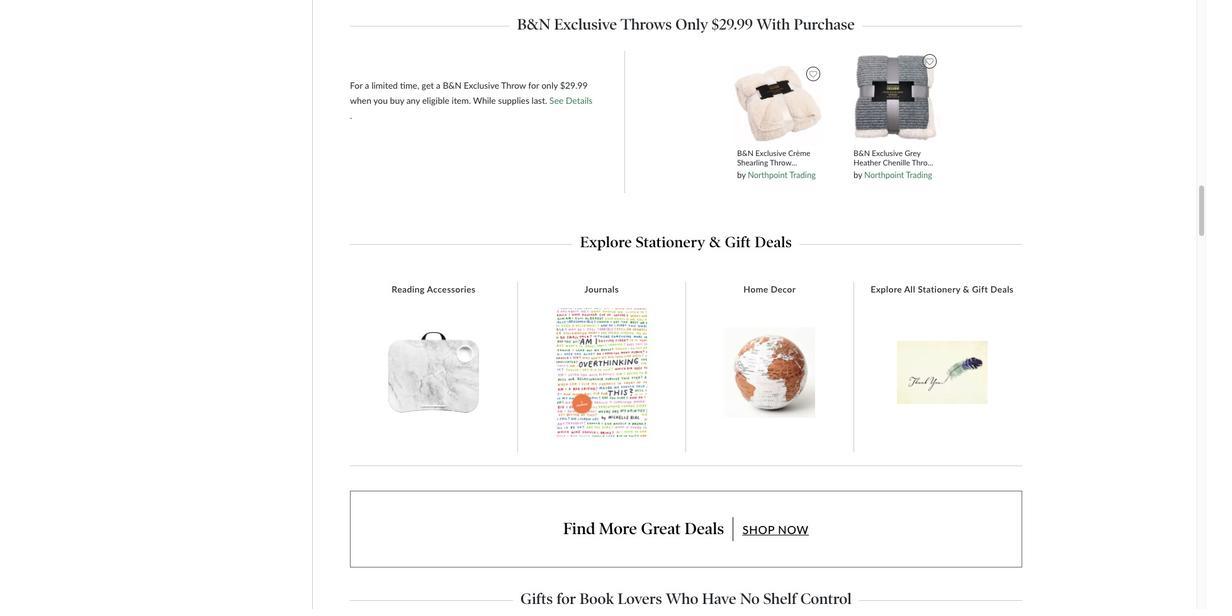Task type: vqa. For each thing, say whether or not it's contained in the screenshot.
Exclusive associated with B&N Exclusive Crème Shearling Throw (50"x60")
yes



Task type: describe. For each thing, give the bounding box(es) containing it.
grey
[[905, 149, 921, 158]]

throw inside for a limited time, get a b&n exclusive throw for only $29.99 when you buy any eligible item. while supplies last.
[[501, 80, 526, 91]]

home decor link
[[737, 284, 802, 295]]

b&n for b&n exclusive throws only $29.99 with purchase
[[517, 15, 550, 33]]

reading accessories
[[392, 284, 476, 294]]

explore for explore stationery & gift deals
[[580, 234, 632, 251]]

exclusive for b&n exclusive throws only $29.99 with purchase
[[554, 15, 617, 33]]

accessories
[[427, 284, 476, 294]]

1 vertical spatial deals
[[991, 284, 1014, 294]]

for a limited time, get a b&n exclusive throw for only $29.99 when you buy any eligible item. while supplies last.
[[350, 80, 588, 106]]

with
[[757, 15, 790, 33]]

northpoint trading link for chenille
[[864, 170, 932, 180]]

decor
[[771, 284, 796, 294]]

2 vertical spatial deals
[[685, 519, 724, 539]]

home
[[744, 284, 768, 294]]

lovers
[[618, 590, 662, 608]]

limited
[[371, 80, 398, 91]]

control
[[800, 590, 852, 608]]

$29.99 inside for a limited time, get a b&n exclusive throw for only $29.99 when you buy any eligible item. while supplies last.
[[560, 80, 588, 91]]

reading accessories image
[[388, 333, 479, 413]]

see details link
[[549, 95, 593, 106]]

northpoint trading link for throw
[[748, 170, 816, 180]]

who
[[666, 590, 698, 608]]

gifts for book lovers who have no shelf control
[[520, 590, 852, 608]]

trading for b&n exclusive grey heather chenille throw (50"x60")
[[906, 170, 932, 180]]

now
[[778, 523, 809, 537]]

supplies
[[498, 95, 529, 106]]

reading accessories link
[[385, 284, 482, 295]]

shearling
[[737, 158, 768, 168]]

0 vertical spatial $29.99
[[712, 15, 753, 33]]

item.
[[452, 95, 471, 106]]

no
[[740, 590, 760, 608]]

time,
[[400, 80, 419, 91]]

by for b&n exclusive crème shearling throw (50"x60")
[[737, 170, 746, 180]]

1 horizontal spatial stationery
[[918, 284, 961, 294]]

gift inside section
[[725, 234, 751, 251]]

explore all stationery & gift deals image
[[897, 341, 988, 404]]

when
[[350, 95, 371, 106]]

explore stationery & gift deals section
[[350, 230, 1022, 251]]

b&n exclusive grey heather chenille throw (50"x60")
[[854, 149, 933, 177]]

while
[[473, 95, 496, 106]]

you
[[373, 95, 388, 106]]

.
[[350, 110, 352, 121]]

(50"x60") inside b&n exclusive grey heather chenille throw (50"x60")
[[854, 168, 885, 177]]

heather
[[854, 158, 881, 168]]

great
[[641, 519, 681, 539]]

throw inside b&n exclusive grey heather chenille throw (50"x60")
[[912, 158, 933, 168]]

exclusive inside for a limited time, get a b&n exclusive throw for only $29.99 when you buy any eligible item. while supplies last.
[[464, 80, 499, 91]]

by northpoint trading for chenille
[[854, 170, 932, 180]]

purchase
[[794, 15, 855, 33]]

1 horizontal spatial gift
[[972, 284, 988, 294]]

crème
[[788, 149, 810, 158]]

get
[[422, 80, 434, 91]]

details
[[566, 95, 593, 106]]

(50"x60") inside b&n exclusive crème shearling throw (50"x60")
[[737, 168, 769, 177]]

for
[[557, 590, 576, 608]]

see
[[549, 95, 563, 106]]

b&n exclusive grey heather chenille throw (50 image
[[849, 51, 940, 144]]

journals image
[[556, 308, 647, 437]]

book
[[580, 590, 614, 608]]

see details .
[[350, 95, 593, 121]]



Task type: locate. For each thing, give the bounding box(es) containing it.
throw down 'crème'
[[770, 158, 791, 168]]

b&n exclusive grey heather chenille throw (50"x60") link
[[854, 149, 936, 177]]

explore
[[580, 234, 632, 251], [871, 284, 902, 294]]

find
[[563, 519, 595, 539]]

explore up journals
[[580, 234, 632, 251]]

stationery inside section
[[636, 234, 706, 251]]

northpoint trading link
[[748, 170, 816, 180], [864, 170, 932, 180]]

1 vertical spatial stationery
[[918, 284, 961, 294]]

2 horizontal spatial throw
[[912, 158, 933, 168]]

b&n up the for only
[[517, 15, 550, 33]]

1 horizontal spatial $29.99
[[712, 15, 753, 33]]

buy
[[390, 95, 404, 106]]

northpoint trading link down 'crème'
[[748, 170, 816, 180]]

1 (50"x60") from the left
[[737, 168, 769, 177]]

explore inside section
[[580, 234, 632, 251]]

b&n for b&n exclusive grey heather chenille throw (50"x60")
[[854, 149, 870, 158]]

0 horizontal spatial stationery
[[636, 234, 706, 251]]

exclusive for b&n exclusive grey heather chenille throw (50"x60")
[[872, 149, 903, 158]]

eligible
[[422, 95, 449, 106]]

2 trading from the left
[[906, 170, 932, 180]]

1 vertical spatial &
[[963, 284, 970, 294]]

throw down grey
[[912, 158, 933, 168]]

journals
[[585, 284, 619, 294]]

shop
[[742, 523, 775, 537]]

northpoint down shearling
[[748, 170, 788, 180]]

0 horizontal spatial (50"x60")
[[737, 168, 769, 177]]

trading for b&n exclusive crème shearling throw (50"x60")
[[789, 170, 816, 180]]

northpoint down chenille
[[864, 170, 904, 180]]

b&n exclusive crème shearling throw (50"x60")
[[737, 149, 810, 177]]

0 horizontal spatial by northpoint trading
[[737, 170, 816, 180]]

journals link
[[578, 284, 625, 295]]

1 vertical spatial explore
[[871, 284, 902, 294]]

1 horizontal spatial a
[[436, 80, 441, 91]]

by northpoint trading down chenille
[[854, 170, 932, 180]]

1 by northpoint trading from the left
[[737, 170, 816, 180]]

gifts
[[520, 590, 553, 608]]

all
[[904, 284, 915, 294]]

any
[[406, 95, 420, 106]]

explore for explore all stationery & gift deals
[[871, 284, 902, 294]]

chenille
[[883, 158, 910, 168]]

northpoint for chenille
[[864, 170, 904, 180]]

deals inside section
[[755, 234, 792, 251]]

exclusive left throws
[[554, 15, 617, 33]]

b&n for b&n exclusive crème shearling throw (50"x60")
[[737, 149, 753, 158]]

0 horizontal spatial $29.99
[[560, 80, 588, 91]]

(50"x60") down the heather
[[854, 168, 885, 177]]

exclusive up chenille
[[872, 149, 903, 158]]

trading
[[789, 170, 816, 180], [906, 170, 932, 180]]

b&n up the heather
[[854, 149, 870, 158]]

b&n
[[517, 15, 550, 33], [443, 80, 461, 91], [737, 149, 753, 158], [854, 149, 870, 158]]

b&n inside b&n exclusive crème shearling throw (50"x60")
[[737, 149, 753, 158]]

1 horizontal spatial throw
[[770, 158, 791, 168]]

2 northpoint trading link from the left
[[864, 170, 932, 180]]

&
[[709, 234, 721, 251], [963, 284, 970, 294]]

shelf
[[763, 590, 797, 608]]

more
[[599, 519, 637, 539]]

b&n exclusive crème shearling throw (50"x60") link
[[737, 149, 819, 177]]

explore all stationery & gift deals
[[871, 284, 1014, 294]]

0 horizontal spatial deals
[[685, 519, 724, 539]]

deals
[[755, 234, 792, 251], [991, 284, 1014, 294], [685, 519, 724, 539]]

trading down grey
[[906, 170, 932, 180]]

1 northpoint from the left
[[748, 170, 788, 180]]

1 a from the left
[[365, 80, 369, 91]]

0 horizontal spatial &
[[709, 234, 721, 251]]

b&n up item.
[[443, 80, 461, 91]]

1 horizontal spatial by northpoint trading
[[854, 170, 932, 180]]

1 horizontal spatial deals
[[755, 234, 792, 251]]

northpoint for throw
[[748, 170, 788, 180]]

find more great deals
[[563, 519, 724, 539]]

2 by northpoint trading from the left
[[854, 170, 932, 180]]

$29.99 right "only"
[[712, 15, 753, 33]]

0 vertical spatial explore
[[580, 234, 632, 251]]

2 by from the left
[[854, 170, 862, 180]]

explore left all
[[871, 284, 902, 294]]

by for b&n exclusive grey heather chenille throw (50"x60")
[[854, 170, 862, 180]]

throw
[[501, 80, 526, 91], [770, 158, 791, 168], [912, 158, 933, 168]]

(50"x60") down shearling
[[737, 168, 769, 177]]

0 horizontal spatial a
[[365, 80, 369, 91]]

exclusive
[[554, 15, 617, 33], [464, 80, 499, 91], [755, 149, 786, 158], [872, 149, 903, 158]]

1 horizontal spatial &
[[963, 284, 970, 294]]

last.
[[532, 95, 547, 106]]

for
[[350, 80, 363, 91]]

1 by from the left
[[737, 170, 746, 180]]

0 vertical spatial &
[[709, 234, 721, 251]]

1 northpoint trading link from the left
[[748, 170, 816, 180]]

exclusive up while
[[464, 80, 499, 91]]

1 vertical spatial $29.99
[[560, 80, 588, 91]]

a right "for"
[[365, 80, 369, 91]]

0 vertical spatial deals
[[755, 234, 792, 251]]

$29.99
[[712, 15, 753, 33], [560, 80, 588, 91]]

0 horizontal spatial gift
[[725, 234, 751, 251]]

2 a from the left
[[436, 80, 441, 91]]

1 horizontal spatial northpoint trading link
[[864, 170, 932, 180]]

0 horizontal spatial explore
[[580, 234, 632, 251]]

by northpoint trading for throw
[[737, 170, 816, 180]]

explore all stationery & gift deals link
[[864, 284, 1020, 295]]

exclusive for b&n exclusive crème shearling throw (50"x60")
[[755, 149, 786, 158]]

2 northpoint from the left
[[864, 170, 904, 180]]

northpoint
[[748, 170, 788, 180], [864, 170, 904, 180]]

1 horizontal spatial trading
[[906, 170, 932, 180]]

by down shearling
[[737, 170, 746, 180]]

(50"x60")
[[737, 168, 769, 177], [854, 168, 885, 177]]

by northpoint trading
[[737, 170, 816, 180], [854, 170, 932, 180]]

0 vertical spatial gift
[[725, 234, 751, 251]]

0 horizontal spatial northpoint
[[748, 170, 788, 180]]

b&n inside b&n exclusive grey heather chenille throw (50"x60")
[[854, 149, 870, 158]]

0 horizontal spatial trading
[[789, 170, 816, 180]]

1 horizontal spatial by
[[854, 170, 862, 180]]

0 horizontal spatial throw
[[501, 80, 526, 91]]

b&n up shearling
[[737, 149, 753, 158]]

reading
[[392, 284, 425, 294]]

gift
[[725, 234, 751, 251], [972, 284, 988, 294]]

0 vertical spatial stationery
[[636, 234, 706, 251]]

1 vertical spatial gift
[[972, 284, 988, 294]]

throws
[[621, 15, 672, 33]]

2 (50"x60") from the left
[[854, 168, 885, 177]]

b&n exclusive throws only $29.99 with purchase
[[517, 15, 855, 33]]

0 horizontal spatial by
[[737, 170, 746, 180]]

by northpoint trading down shearling
[[737, 170, 816, 180]]

home decor
[[744, 284, 796, 294]]

1 trading from the left
[[789, 170, 816, 180]]

throw inside b&n exclusive crème shearling throw (50"x60")
[[770, 158, 791, 168]]

by
[[737, 170, 746, 180], [854, 170, 862, 180]]

only
[[675, 15, 708, 33]]

b&n inside for a limited time, get a b&n exclusive throw for only $29.99 when you buy any eligible item. while supplies last.
[[443, 80, 461, 91]]

& inside section
[[709, 234, 721, 251]]

have
[[702, 590, 736, 608]]

1 horizontal spatial explore
[[871, 284, 902, 294]]

throw up supplies
[[501, 80, 526, 91]]

0 horizontal spatial northpoint trading link
[[748, 170, 816, 180]]

a right get
[[436, 80, 441, 91]]

northpoint trading link down chenille
[[864, 170, 932, 180]]

trading down 'crème'
[[789, 170, 816, 180]]

by down the heather
[[854, 170, 862, 180]]

explore stationery & gift deals
[[580, 234, 792, 251]]

$29.99 up see details link at the top of the page
[[560, 80, 588, 91]]

exclusive inside b&n exclusive crème shearling throw (50"x60")
[[755, 149, 786, 158]]

shop now
[[742, 523, 809, 537]]

b&n exclusive crème shearling throw (50 image
[[733, 64, 824, 144]]

2 horizontal spatial deals
[[991, 284, 1014, 294]]

exclusive up shearling
[[755, 149, 786, 158]]

for only
[[528, 80, 558, 91]]

stationery
[[636, 234, 706, 251], [918, 284, 961, 294]]

home decor image
[[724, 327, 815, 418]]

1 horizontal spatial northpoint
[[864, 170, 904, 180]]

a
[[365, 80, 369, 91], [436, 80, 441, 91]]

1 horizontal spatial (50"x60")
[[854, 168, 885, 177]]

exclusive inside b&n exclusive grey heather chenille throw (50"x60")
[[872, 149, 903, 158]]



